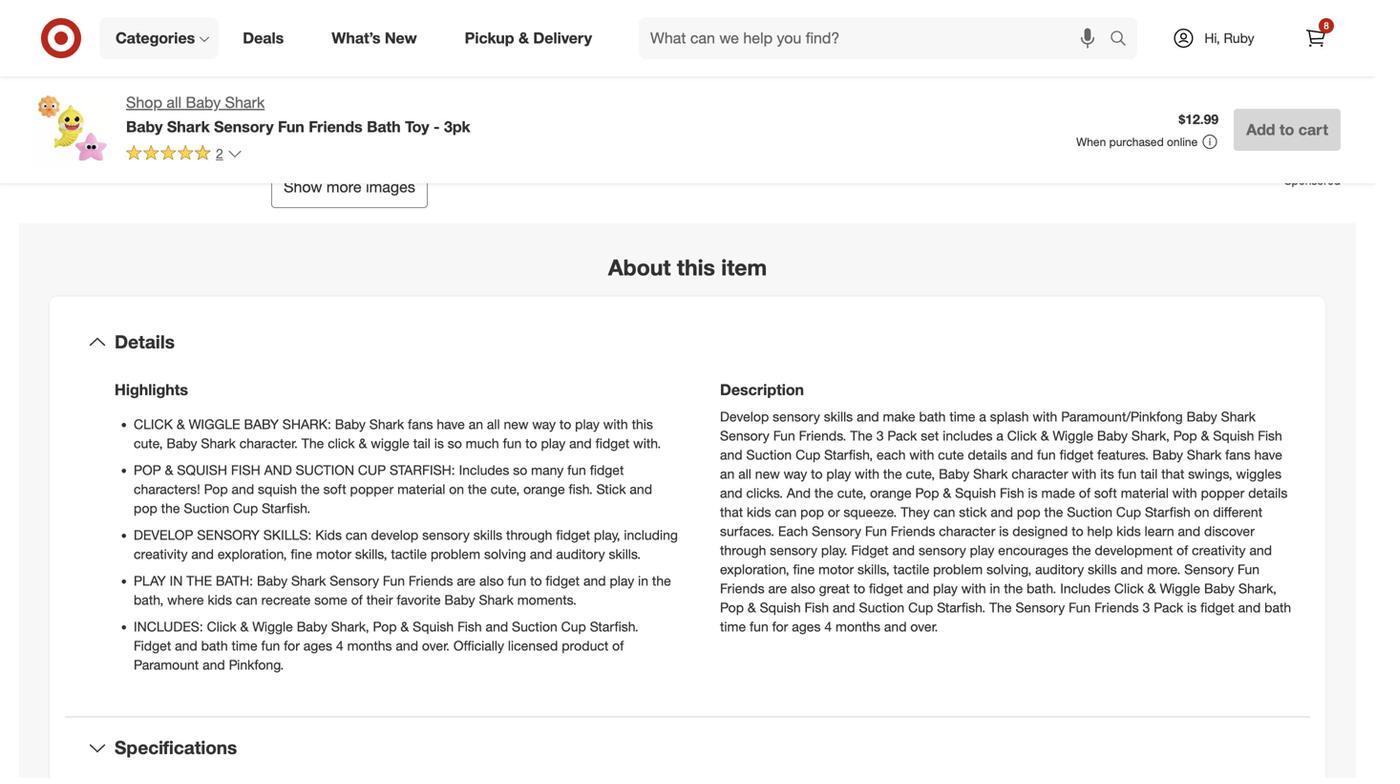 Task type: vqa. For each thing, say whether or not it's contained in the screenshot.
have within the CLICK & WIGGLE BABY SHARK: Baby Shark fans have an all new way to play with this cute, Baby Shark character. The click & wiggle tail is so much fun to play and fidget with.
yes



Task type: describe. For each thing, give the bounding box(es) containing it.
squeeze.
[[844, 504, 897, 521]]

0 vertical spatial shark,
[[1132, 428, 1170, 444]]

delivery
[[533, 29, 592, 47]]

cup inside 'includes: click & wiggle baby shark, pop & squish fish and suction cup starfish. fidget and bath time fun for ages 4 months and over. officially licensed product of paramount and pinkfong.'
[[561, 619, 586, 635]]

0 horizontal spatial details
[[968, 447, 1007, 463]]

baby up 'squish'
[[167, 435, 197, 452]]

friends down development
[[1095, 599, 1139, 616]]

0 vertical spatial bath
[[919, 408, 946, 425]]

cute, up they
[[906, 466, 935, 482]]

click
[[328, 435, 355, 452]]

wiggle inside 'includes: click & wiggle baby shark, pop & squish fish and suction cup starfish. fidget and bath time fun for ages 4 months and over. officially licensed product of paramount and pinkfong.'
[[252, 619, 293, 635]]

1 vertical spatial wiggle
[[1160, 580, 1201, 597]]

play inside the play in the bath: baby shark sensory fun friends are also fun to fidget and play in the bath, where kids can recreate some of their favorite baby shark moments.
[[610, 573, 634, 589]]

1 horizontal spatial details
[[1249, 485, 1288, 502]]

baby inside 'includes: click & wiggle baby shark, pop & squish fish and suction cup starfish. fidget and bath time fun for ages 4 months and over. officially licensed product of paramount and pinkfong.'
[[297, 619, 327, 635]]

shop
[[126, 93, 162, 112]]

fidget inside description develop sensory skills and make bath time a splash with paramount/pinkfong baby shark sensory fun friends. the 3 pack set includes a click & wiggle baby shark, pop & squish fish and suction cup starfish, each with cute details and fun fidget features. baby shark fans have an all new way to play with the cute, baby shark character with its fun tail that swings, wiggles and clicks. and the cute, orange pop & squish fish is made of soft material with popper details that kids can pop or squeeze. they can stick and pop the suction cup starfish on different surfaces. each sensory fun friends character is designed to help kids learn and discover through sensory play. fidget and sensory play encourages the development of creativity and exploration, fine motor skills, tactile problem solving, auditory skills and more. sensory fun friends are also great to fidget and play with in the bath. includes click & wiggle baby shark, pop & squish fish and suction cup starfish. the sensory fun friends 3 pack is fidget and bath time fun for ages 4 months and over.
[[851, 542, 889, 559]]

the down made
[[1045, 504, 1064, 521]]

baby down cute on the right
[[939, 466, 970, 482]]

8
[[1324, 20, 1329, 32]]

shark up wiggles
[[1221, 408, 1256, 425]]

pop up swings,
[[1174, 428, 1198, 444]]

material inside pop & squish fish and suction cup starfish: includes so many fun fidget characters! pop and squish the soft popper material on the cute, orange fish. stick and pop the suction cup starfish.
[[397, 481, 445, 498]]

fun inside the shop all baby shark baby shark sensory fun friends bath toy - 3pk
[[278, 117, 305, 136]]

deals
[[243, 29, 284, 47]]

each
[[778, 523, 808, 540]]

shark up stick
[[973, 466, 1008, 482]]

with right 'splash'
[[1033, 408, 1058, 425]]

play.
[[821, 542, 848, 559]]

set
[[921, 428, 939, 444]]

1 horizontal spatial 3
[[1143, 599, 1150, 616]]

1 vertical spatial that
[[720, 504, 743, 521]]

0 horizontal spatial 3
[[877, 428, 884, 444]]

includes: click & wiggle baby shark, pop & squish fish and suction cup starfish. fidget and bath time fun for ages 4 months and over. officially licensed product of paramount and pinkfong.
[[134, 619, 639, 673]]

the inside click & wiggle baby shark: baby shark fans have an all new way to play with this cute, baby shark character. the click & wiggle tail is so much fun to play and fidget with.
[[302, 435, 324, 452]]

2 link
[[126, 144, 242, 166]]

sensory down discover at the right of page
[[1185, 561, 1234, 578]]

ruby
[[1224, 30, 1255, 46]]

develop
[[720, 408, 769, 425]]

1 horizontal spatial over
[[879, 55, 905, 72]]

1 vertical spatial a
[[997, 428, 1004, 444]]

friends.
[[799, 428, 847, 444]]

bath
[[367, 117, 401, 136]]

play,
[[594, 527, 620, 544]]

affirm
[[779, 55, 814, 72]]

& right 'click'
[[177, 416, 185, 433]]

friends inside the play in the bath: baby shark sensory fun friends are also fun to fidget and play in the bath, where kids can recreate some of their favorite baby shark moments.
[[409, 573, 453, 589]]

hi,
[[1205, 30, 1220, 46]]

all inside click & wiggle baby shark: baby shark fans have an all new way to play with this cute, baby shark character. the click & wiggle tail is so much fun to play and fidget with.
[[487, 416, 500, 433]]

click & wiggle baby shark: baby shark fans have an all new way to play with this cute, baby shark character. the click & wiggle tail is so much fun to play and fidget with.
[[134, 416, 661, 452]]

and
[[264, 462, 292, 479]]

& down cute on the right
[[943, 485, 952, 502]]

sensory down bath.
[[1016, 599, 1065, 616]]

orange inside description develop sensory skills and make bath time a splash with paramount/pinkfong baby shark sensory fun friends. the 3 pack set includes a click & wiggle baby shark, pop & squish fish and suction cup starfish, each with cute details and fun fidget features. baby shark fans have an all new way to play with the cute, baby shark character with its fun tail that swings, wiggles and clicks. and the cute, orange pop & squish fish is made of soft material with popper details that kids can pop or squeeze. they can stick and pop the suction cup starfish on different surfaces. each sensory fun friends character is designed to help kids learn and discover through sensory play. fidget and sensory play encourages the development of creativity and exploration, fine motor skills, tactile problem solving, auditory skills and more. sensory fun friends are also great to fidget and play with in the bath. includes click & wiggle baby shark, pop & squish fish and suction cup starfish. the sensory fun friends 3 pack is fidget and bath time fun for ages 4 months and over.
[[870, 485, 912, 502]]

baby down paramount/pinkfong
[[1097, 428, 1128, 444]]

to inside "button"
[[1280, 120, 1295, 139]]

over. inside 'includes: click & wiggle baby shark, pop & squish fish and suction cup starfish. fidget and bath time fun for ages 4 months and over. officially licensed product of paramount and pinkfong.'
[[422, 638, 450, 654]]

fish up wiggles
[[1258, 428, 1283, 444]]

pop down surfaces.
[[720, 599, 744, 616]]

have inside description develop sensory skills and make bath time a splash with paramount/pinkfong baby shark sensory fun friends. the 3 pack set includes a click & wiggle baby shark, pop & squish fish and suction cup starfish, each with cute details and fun fidget features. baby shark fans have an all new way to play with the cute, baby shark character with its fun tail that swings, wiggles and clicks. and the cute, orange pop & squish fish is made of soft material with popper details that kids can pop or squeeze. they can stick and pop the suction cup starfish on different surfaces. each sensory fun friends character is designed to help kids learn and discover through sensory play. fidget and sensory play encourages the development of creativity and exploration, fine motor skills, tactile problem solving, auditory skills and more. sensory fun friends are also great to fidget and play with in the bath. includes click & wiggle baby shark, pop & squish fish and suction cup starfish. the sensory fun friends 3 pack is fidget and bath time fun for ages 4 months and over.
[[1255, 447, 1283, 463]]

creativity inside description develop sensory skills and make bath time a splash with paramount/pinkfong baby shark sensory fun friends. the 3 pack set includes a click & wiggle baby shark, pop & squish fish and suction cup starfish, each with cute details and fun fidget features. baby shark fans have an all new way to play with the cute, baby shark character with its fun tail that swings, wiggles and clicks. and the cute, orange pop & squish fish is made of soft material with popper details that kids can pop or squeeze. they can stick and pop the suction cup starfish on different surfaces. each sensory fun friends character is designed to help kids learn and discover through sensory play. fidget and sensory play encourages the development of creativity and exploration, fine motor skills, tactile problem solving, auditory skills and more. sensory fun friends are also great to fidget and play with in the bath. includes click & wiggle baby shark, pop & squish fish and suction cup starfish. the sensory fun friends 3 pack is fidget and bath time fun for ages 4 months and over.
[[1192, 542, 1246, 559]]

swings,
[[1189, 466, 1233, 482]]

popper inside description develop sensory skills and make bath time a splash with paramount/pinkfong baby shark sensory fun friends. the 3 pack set includes a click & wiggle baby shark, pop & squish fish and suction cup starfish, each with cute details and fun fidget features. baby shark fans have an all new way to play with the cute, baby shark character with its fun tail that swings, wiggles and clicks. and the cute, orange pop & squish fish is made of soft material with popper details that kids can pop or squeeze. they can stick and pop the suction cup starfish on different surfaces. each sensory fun friends character is designed to help kids learn and discover through sensory play. fidget and sensory play encourages the development of creativity and exploration, fine motor skills, tactile problem solving, auditory skills and more. sensory fun friends are also great to fidget and play with in the bath. includes click & wiggle baby shark, pop & squish fish and suction cup starfish. the sensory fun friends 3 pack is fidget and bath time fun for ages 4 months and over.
[[1201, 485, 1245, 502]]

months inside 'includes: click & wiggle baby shark, pop & squish fish and suction cup starfish. fidget and bath time fun for ages 4 months and over. officially licensed product of paramount and pinkfong.'
[[347, 638, 392, 654]]

add
[[1247, 120, 1276, 139]]

2 horizontal spatial kids
[[1117, 523, 1141, 540]]

fans inside description develop sensory skills and make bath time a splash with paramount/pinkfong baby shark sensory fun friends. the 3 pack set includes a click & wiggle baby shark, pop & squish fish and suction cup starfish, each with cute details and fun fidget features. baby shark fans have an all new way to play with the cute, baby shark character with its fun tail that swings, wiggles and clicks. and the cute, orange pop & squish fish is made of soft material with popper details that kids can pop or squeeze. they can stick and pop the suction cup starfish on different surfaces. each sensory fun friends character is designed to help kids learn and discover through sensory play. fidget and sensory play encourages the development of creativity and exploration, fine motor skills, tactile problem solving, auditory skills and more. sensory fun friends are also great to fidget and play with in the bath. includes click & wiggle baby shark, pop & squish fish and suction cup starfish. the sensory fun friends 3 pack is fidget and bath time fun for ages 4 months and over.
[[1226, 447, 1251, 463]]

suction inside pop & squish fish and suction cup starfish: includes so many fun fidget characters! pop and squish the soft popper material on the cute, orange fish. stick and pop the suction cup starfish.
[[184, 500, 229, 517]]

-
[[434, 117, 440, 136]]

highlights
[[115, 381, 188, 399]]

shark up some
[[291, 573, 326, 589]]

all inside the shop all baby shark baby shark sensory fun friends bath toy - 3pk
[[167, 93, 182, 112]]

1 horizontal spatial the
[[850, 428, 873, 444]]

squish inside 'includes: click & wiggle baby shark, pop & squish fish and suction cup starfish. fidget and bath time fun for ages 4 months and over. officially licensed product of paramount and pinkfong.'
[[413, 619, 454, 635]]

splash
[[990, 408, 1029, 425]]

cute
[[938, 447, 964, 463]]

1 horizontal spatial character
[[1012, 466, 1068, 482]]

kids inside the play in the bath: baby shark sensory fun friends are also fun to fidget and play in the bath, where kids can recreate some of their favorite baby shark moments.
[[208, 592, 232, 608]]

specifications
[[115, 737, 237, 759]]

1 horizontal spatial pop
[[801, 504, 824, 521]]

image of baby shark sensory fun friends bath toy - 3pk image
[[34, 92, 111, 168]]

includes:
[[134, 619, 203, 635]]

the down solving,
[[1004, 580, 1023, 597]]

made
[[1042, 485, 1076, 502]]

sensory down each
[[770, 542, 818, 559]]

baby up swings,
[[1187, 408, 1218, 425]]

development
[[1095, 542, 1173, 559]]

fish.
[[569, 481, 593, 498]]

squish up swings,
[[1213, 428, 1255, 444]]

characters!
[[134, 481, 200, 498]]

squish down each
[[760, 599, 801, 616]]

show
[[284, 178, 322, 196]]

baby right favorite
[[445, 592, 475, 608]]

with.
[[633, 435, 661, 452]]

& right pickup
[[519, 29, 529, 47]]

help
[[1088, 523, 1113, 540]]

starfish:
[[390, 462, 455, 479]]

of up more.
[[1177, 542, 1188, 559]]

ages inside description develop sensory skills and make bath time a splash with paramount/pinkfong baby shark sensory fun friends. the 3 pack set includes a click & wiggle baby shark, pop & squish fish and suction cup starfish, each with cute details and fun fidget features. baby shark fans have an all new way to play with the cute, baby shark character with its fun tail that swings, wiggles and clicks. and the cute, orange pop & squish fish is made of soft material with popper details that kids can pop or squeeze. they can stick and pop the suction cup starfish on different surfaces. each sensory fun friends character is designed to help kids learn and discover through sensory play. fidget and sensory play encourages the development of creativity and exploration, fine motor skills, tactile problem solving, auditory skills and more. sensory fun friends are also great to fidget and play with in the bath. includes click & wiggle baby shark, pop & squish fish and suction cup starfish. the sensory fun friends 3 pack is fidget and bath time fun for ages 4 months and over.
[[792, 619, 821, 635]]

starfish. inside 'includes: click & wiggle baby shark, pop & squish fish and suction cup starfish. fidget and bath time fun for ages 4 months and over. officially licensed product of paramount and pinkfong.'
[[590, 619, 639, 635]]

with
[[749, 55, 776, 72]]

pickup & delivery
[[465, 29, 592, 47]]

shark up "2" link
[[167, 117, 210, 136]]

with down starfish,
[[855, 466, 880, 482]]

where
[[167, 592, 204, 608]]

on inside description develop sensory skills and make bath time a splash with paramount/pinkfong baby shark sensory fun friends. the 3 pack set includes a click & wiggle baby shark, pop & squish fish and suction cup starfish, each with cute details and fun fidget features. baby shark fans have an all new way to play with the cute, baby shark character with its fun tail that swings, wiggles and clicks. and the cute, orange pop & squish fish is made of soft material with popper details that kids can pop or squeeze. they can stick and pop the suction cup starfish on different surfaces. each sensory fun friends character is designed to help kids learn and discover through sensory play. fidget and sensory play encourages the development of creativity and exploration, fine motor skills, tactile problem solving, auditory skills and more. sensory fun friends are also great to fidget and play with in the bath. includes click & wiggle baby shark, pop & squish fish and suction cup starfish. the sensory fun friends 3 pack is fidget and bath time fun for ages 4 months and over.
[[1195, 504, 1210, 521]]

fidget up made
[[1060, 447, 1094, 463]]

develop
[[134, 527, 193, 544]]

on inside the pay over time with affirm on orders over $100
[[818, 55, 833, 72]]

$100
[[909, 55, 938, 72]]

shark up wiggle
[[369, 416, 404, 433]]

also inside the play in the bath: baby shark sensory fun friends are also fun to fidget and play in the bath, where kids can recreate some of their favorite baby shark moments.
[[479, 573, 504, 589]]

including
[[624, 527, 678, 544]]

on inside pop & squish fish and suction cup starfish: includes so many fun fidget characters! pop and squish the soft popper material on the cute, orange fish. stick and pop the suction cup starfish.
[[449, 481, 464, 498]]

& down favorite
[[401, 619, 409, 635]]

ages inside 'includes: click & wiggle baby shark, pop & squish fish and suction cup starfish. fidget and bath time fun for ages 4 months and over. officially licensed product of paramount and pinkfong.'
[[304, 638, 332, 654]]

make
[[883, 408, 916, 425]]

so inside click & wiggle baby shark: baby shark fans have an all new way to play with this cute, baby shark character. the click & wiggle tail is so much fun to play and fidget with.
[[448, 435, 462, 452]]

image gallery element
[[34, 0, 665, 208]]

character.
[[239, 435, 298, 452]]

starfish. inside description develop sensory skills and make bath time a splash with paramount/pinkfong baby shark sensory fun friends. the 3 pack set includes a click & wiggle baby shark, pop & squish fish and suction cup starfish, each with cute details and fun fidget features. baby shark fans have an all new way to play with the cute, baby shark character with its fun tail that swings, wiggles and clicks. and the cute, orange pop & squish fish is made of soft material with popper details that kids can pop or squeeze. they can stick and pop the suction cup starfish on different surfaces. each sensory fun friends character is designed to help kids learn and discover through sensory play. fidget and sensory play encourages the development of creativity and exploration, fine motor skills, tactile problem solving, auditory skills and more. sensory fun friends are also great to fidget and play with in the bath. includes click & wiggle baby shark, pop & squish fish and suction cup starfish. the sensory fun friends 3 pack is fidget and bath time fun for ages 4 months and over.
[[937, 599, 986, 616]]

specifications button
[[65, 718, 1311, 778]]

bath,
[[134, 592, 164, 608]]

tail inside description develop sensory skills and make bath time a splash with paramount/pinkfong baby shark sensory fun friends. the 3 pack set includes a click & wiggle baby shark, pop & squish fish and suction cup starfish, each with cute details and fun fidget features. baby shark fans have an all new way to play with the cute, baby shark character with its fun tail that swings, wiggles and clicks. and the cute, orange pop & squish fish is made of soft material with popper details that kids can pop or squeeze. they can stick and pop the suction cup starfish on different surfaces. each sensory fun friends character is designed to help kids learn and discover through sensory play. fidget and sensory play encourages the development of creativity and exploration, fine motor skills, tactile problem solving, auditory skills and more. sensory fun friends are also great to fidget and play with in the bath. includes click & wiggle baby shark, pop & squish fish and suction cup starfish. the sensory fun friends 3 pack is fidget and bath time fun for ages 4 months and over.
[[1141, 466, 1158, 482]]

features.
[[1098, 447, 1149, 463]]

fun inside the play in the bath: baby shark sensory fun friends are also fun to fidget and play in the bath, where kids can recreate some of their favorite baby shark moments.
[[508, 573, 527, 589]]

in
[[170, 573, 183, 589]]

can inside the play in the bath: baby shark sensory fun friends are also fun to fidget and play in the bath, where kids can recreate some of their favorite baby shark moments.
[[236, 592, 258, 608]]

some
[[314, 592, 348, 608]]

product
[[562, 638, 609, 654]]

& right click
[[359, 435, 367, 452]]

of right made
[[1079, 485, 1091, 502]]

encourages
[[998, 542, 1069, 559]]

sensory up play.
[[812, 523, 862, 540]]

squish up stick
[[955, 485, 996, 502]]

also inside description develop sensory skills and make bath time a splash with paramount/pinkfong baby shark sensory fun friends. the 3 pack set includes a click & wiggle baby shark, pop & squish fish and suction cup starfish, each with cute details and fun fidget features. baby shark fans have an all new way to play with the cute, baby shark character with its fun tail that swings, wiggles and clicks. and the cute, orange pop & squish fish is made of soft material with popper details that kids can pop or squeeze. they can stick and pop the suction cup starfish on different surfaces. each sensory fun friends character is designed to help kids learn and discover through sensory play. fidget and sensory play encourages the development of creativity and exploration, fine motor skills, tactile problem solving, auditory skills and more. sensory fun friends are also great to fidget and play with in the bath. includes click & wiggle baby shark, pop & squish fish and suction cup starfish. the sensory fun friends 3 pack is fidget and bath time fun for ages 4 months and over.
[[791, 580, 816, 597]]

1 vertical spatial shark,
[[1239, 580, 1277, 597]]

problem inside description develop sensory skills and make bath time a splash with paramount/pinkfong baby shark sensory fun friends. the 3 pack set includes a click & wiggle baby shark, pop & squish fish and suction cup starfish, each with cute details and fun fidget features. baby shark fans have an all new way to play with the cute, baby shark character with its fun tail that swings, wiggles and clicks. and the cute, orange pop & squish fish is made of soft material with popper details that kids can pop or squeeze. they can stick and pop the suction cup starfish on different surfaces. each sensory fun friends character is designed to help kids learn and discover through sensory play. fidget and sensory play encourages the development of creativity and exploration, fine motor skills, tactile problem solving, auditory skills and more. sensory fun friends are also great to fidget and play with in the bath. includes click & wiggle baby shark, pop & squish fish and suction cup starfish. the sensory fun friends 3 pack is fidget and bath time fun for ages 4 months and over.
[[933, 561, 983, 578]]

baby up click
[[335, 416, 366, 433]]

more.
[[1147, 561, 1181, 578]]

includes
[[943, 428, 993, 444]]

2 horizontal spatial bath
[[1265, 599, 1292, 616]]

add to cart
[[1247, 120, 1329, 139]]

can up each
[[775, 504, 797, 521]]

when purchased online
[[1077, 135, 1198, 149]]

baby up recreate
[[257, 573, 288, 589]]

click
[[134, 416, 173, 433]]

2 horizontal spatial the
[[990, 599, 1012, 616]]

fish down great
[[805, 599, 829, 616]]

pop up they
[[916, 485, 939, 502]]

popper inside pop & squish fish and suction cup starfish: includes so many fun fidget characters! pop and squish the soft popper material on the cute, orange fish. stick and pop the suction cup starfish.
[[350, 481, 394, 498]]

baby up '2' at the top left of page
[[186, 93, 221, 112]]

and inside click & wiggle baby shark: baby shark fans have an all new way to play with this cute, baby shark character. the click & wiggle tail is so much fun to play and fidget with.
[[569, 435, 592, 452]]

sponsored
[[1285, 174, 1341, 188]]

cup inside pop & squish fish and suction cup starfish: includes so many fun fidget characters! pop and squish the soft popper material on the cute, orange fish. stick and pop the suction cup starfish.
[[233, 500, 258, 517]]

skills inside develop sensory skills: kids can develop sensory skills through fidget play, including creativity and exploration, fine motor skills, tactile problem solving and auditory skills.
[[474, 527, 503, 544]]

toy
[[405, 117, 429, 136]]

the
[[187, 573, 212, 589]]

is inside click & wiggle baby shark: baby shark fans have an all new way to play with this cute, baby shark character. the click & wiggle tail is so much fun to play and fidget with.
[[434, 435, 444, 452]]

the inside the play in the bath: baby shark sensory fun friends are also fun to fidget and play in the bath, where kids can recreate some of their favorite baby shark moments.
[[652, 573, 671, 589]]

1 horizontal spatial kids
[[747, 504, 771, 521]]

& up swings,
[[1201, 428, 1210, 444]]

skills.
[[609, 546, 641, 563]]

friends down they
[[891, 523, 936, 540]]

solving,
[[987, 561, 1032, 578]]

fun left 'friends.'
[[773, 428, 795, 444]]

shark:
[[283, 416, 331, 433]]

sensory up 'friends.'
[[773, 408, 820, 425]]

the down each
[[883, 466, 902, 482]]

0 horizontal spatial over
[[780, 33, 811, 52]]

sensory down they
[[919, 542, 966, 559]]

soft inside pop & squish fish and suction cup starfish: includes so many fun fidget characters! pop and squish the soft popper material on the cute, orange fish. stick and pop the suction cup starfish.
[[324, 481, 346, 498]]

with left its
[[1072, 466, 1097, 482]]

fish left made
[[1000, 485, 1025, 502]]

fun down squeeze. on the bottom right of page
[[865, 523, 887, 540]]

the down suction
[[301, 481, 320, 498]]

bath:
[[216, 573, 253, 589]]

bath.
[[1027, 580, 1057, 597]]

fidget right great
[[869, 580, 903, 597]]

2 horizontal spatial skills
[[1088, 561, 1117, 578]]

this inside click & wiggle baby shark: baby shark fans have an all new way to play with this cute, baby shark character. the click & wiggle tail is so much fun to play and fidget with.
[[632, 416, 653, 433]]

0 vertical spatial this
[[677, 254, 715, 281]]

fidget inside 'includes: click & wiggle baby shark, pop & squish fish and suction cup starfish. fidget and bath time fun for ages 4 months and over. officially licensed product of paramount and pinkfong.'
[[134, 638, 171, 654]]

sensory inside the play in the bath: baby shark sensory fun friends are also fun to fidget and play in the bath, where kids can recreate some of their favorite baby shark moments.
[[330, 573, 379, 589]]

the down characters!
[[161, 500, 180, 517]]

friends down surfaces.
[[720, 580, 765, 597]]

when
[[1077, 135, 1106, 149]]

& down surfaces.
[[748, 599, 756, 616]]

fun down discover at the right of page
[[1238, 561, 1260, 578]]

1 horizontal spatial that
[[1162, 466, 1185, 482]]

auditory inside description develop sensory skills and make bath time a splash with paramount/pinkfong baby shark sensory fun friends. the 3 pack set includes a click & wiggle baby shark, pop & squish fish and suction cup starfish, each with cute details and fun fidget features. baby shark fans have an all new way to play with the cute, baby shark character with its fun tail that swings, wiggles and clicks. and the cute, orange pop & squish fish is made of soft material with popper details that kids can pop or squeeze. they can stick and pop the suction cup starfish on different surfaces. each sensory fun friends character is designed to help kids learn and discover through sensory play. fidget and sensory play encourages the development of creativity and exploration, fine motor skills, tactile problem solving, auditory skills and more. sensory fun friends are also great to fidget and play with in the bath. includes click & wiggle baby shark, pop & squish fish and suction cup starfish. the sensory fun friends 3 pack is fidget and bath time fun for ages 4 months and over.
[[1036, 561, 1084, 578]]

images
[[366, 178, 415, 196]]

can left stick
[[934, 504, 956, 521]]

squish
[[177, 462, 227, 479]]

for inside description develop sensory skills and make bath time a splash with paramount/pinkfong baby shark sensory fun friends. the 3 pack set includes a click & wiggle baby shark, pop & squish fish and suction cup starfish, each with cute details and fun fidget features. baby shark fans have an all new way to play with the cute, baby shark character with its fun tail that swings, wiggles and clicks. and the cute, orange pop & squish fish is made of soft material with popper details that kids can pop or squeeze. they can stick and pop the suction cup starfish on different surfaces. each sensory fun friends character is designed to help kids learn and discover through sensory play. fidget and sensory play encourages the development of creativity and exploration, fine motor skills, tactile problem solving, auditory skills and more. sensory fun friends are also great to fidget and play with in the bath. includes click & wiggle baby shark, pop & squish fish and suction cup starfish. the sensory fun friends 3 pack is fidget and bath time fun for ages 4 months and over.
[[772, 619, 788, 635]]

material inside description develop sensory skills and make bath time a splash with paramount/pinkfong baby shark sensory fun friends. the 3 pack set includes a click & wiggle baby shark, pop & squish fish and suction cup starfish, each with cute details and fun fidget features. baby shark fans have an all new way to play with the cute, baby shark character with its fun tail that swings, wiggles and clicks. and the cute, orange pop & squish fish is made of soft material with popper details that kids can pop or squeeze. they can stick and pop the suction cup starfish on different surfaces. each sensory fun friends character is designed to help kids learn and discover through sensory play. fidget and sensory play encourages the development of creativity and exploration, fine motor skills, tactile problem solving, auditory skills and more. sensory fun friends are also great to fidget and play with in the bath. includes click & wiggle baby shark, pop & squish fish and suction cup starfish. the sensory fun friends 3 pack is fidget and bath time fun for ages 4 months and over.
[[1121, 485, 1169, 502]]

clicks.
[[746, 485, 783, 502]]

includes inside pop & squish fish and suction cup starfish: includes so many fun fidget characters! pop and squish the soft popper material on the cute, orange fish. stick and pop the suction cup starfish.
[[459, 462, 509, 479]]

sensory inside the shop all baby shark baby shark sensory fun friends bath toy - 3pk
[[214, 117, 274, 136]]

show more images button
[[271, 166, 428, 208]]

months inside description develop sensory skills and make bath time a splash with paramount/pinkfong baby shark sensory fun friends. the 3 pack set includes a click & wiggle baby shark, pop & squish fish and suction cup starfish, each with cute details and fun fidget features. baby shark fans have an all new way to play with the cute, baby shark character with its fun tail that swings, wiggles and clicks. and the cute, orange pop & squish fish is made of soft material with popper details that kids can pop or squeeze. they can stick and pop the suction cup starfish on different surfaces. each sensory fun friends character is designed to help kids learn and discover through sensory play. fidget and sensory play encourages the development of creativity and exploration, fine motor skills, tactile problem solving, auditory skills and more. sensory fun friends are also great to fidget and play with in the bath. includes click & wiggle baby shark, pop & squish fish and suction cup starfish. the sensory fun friends 3 pack is fidget and bath time fun for ages 4 months and over.
[[836, 619, 881, 635]]

search button
[[1101, 17, 1147, 63]]

with down set
[[910, 447, 935, 463]]

baby right features.
[[1153, 447, 1184, 463]]

purchased
[[1110, 135, 1164, 149]]

item
[[721, 254, 767, 281]]

2 horizontal spatial pop
[[1017, 504, 1041, 521]]

fun inside click & wiggle baby shark: baby shark fans have an all new way to play with this cute, baby shark character. the click & wiggle tail is so much fun to play and fidget with.
[[503, 435, 522, 452]]

the down help in the bottom of the page
[[1072, 542, 1091, 559]]

1 horizontal spatial pack
[[1154, 599, 1184, 616]]

orders
[[837, 55, 875, 72]]

paramount/pinkfong
[[1061, 408, 1183, 425]]

skills:
[[263, 527, 312, 544]]

sensory down develop
[[720, 428, 770, 444]]

through inside develop sensory skills: kids can develop sensory skills through fidget play, including creativity and exploration, fine motor skills, tactile problem solving and auditory skills.
[[506, 527, 553, 544]]

with up starfish
[[1173, 485, 1198, 502]]

of inside the play in the bath: baby shark sensory fun friends are also fun to fidget and play in the bath, where kids can recreate some of their favorite baby shark moments.
[[351, 592, 363, 608]]

sensory
[[197, 527, 260, 544]]

shark down solving
[[479, 592, 514, 608]]

pay over time with affirm on orders over $100
[[749, 33, 938, 72]]

baby shark sensory fun friends bath toy - 3pk, 5 of 7 image
[[357, 0, 665, 151]]

& down more.
[[1148, 580, 1156, 597]]

description develop sensory skills and make bath time a splash with paramount/pinkfong baby shark sensory fun friends. the 3 pack set includes a click & wiggle baby shark, pop & squish fish and suction cup starfish, each with cute details and fun fidget features. baby shark fans have an all new way to play with the cute, baby shark character with its fun tail that swings, wiggles and clicks. and the cute, orange pop & squish fish is made of soft material with popper details that kids can pop or squeeze. they can stick and pop the suction cup starfish on different surfaces. each sensory fun friends character is designed to help kids learn and discover through sensory play. fidget and sensory play encourages the development of creativity and exploration, fine motor skills, tactile problem solving, auditory skills and more. sensory fun friends are also great to fidget and play with in the bath. includes click & wiggle baby shark, pop & squish fish and suction cup starfish. the sensory fun friends 3 pack is fidget and bath time fun for ages 4 months and over.
[[720, 381, 1292, 635]]

the up "or"
[[815, 485, 834, 502]]

can inside develop sensory skills: kids can develop sensory skills through fidget play, including creativity and exploration, fine motor skills, tactile problem solving and auditory skills.
[[346, 527, 367, 544]]



Task type: locate. For each thing, give the bounding box(es) containing it.
fidget left the play,
[[556, 527, 590, 544]]

months
[[836, 619, 881, 635], [347, 638, 392, 654]]

cute, down 'click'
[[134, 435, 163, 452]]

0 horizontal spatial problem
[[431, 546, 481, 563]]

2 vertical spatial shark,
[[331, 619, 369, 635]]

fun up "their" at the bottom left of page
[[383, 573, 405, 589]]

1 vertical spatial fans
[[1226, 447, 1251, 463]]

1 horizontal spatial on
[[818, 55, 833, 72]]

hi, ruby
[[1205, 30, 1255, 46]]

categories link
[[99, 17, 219, 59]]

all up "clicks."
[[739, 466, 752, 482]]

shop all baby shark baby shark sensory fun friends bath toy - 3pk
[[126, 93, 471, 136]]

and
[[787, 485, 811, 502]]

an inside click & wiggle baby shark: baby shark fans have an all new way to play with this cute, baby shark character. the click & wiggle tail is so much fun to play and fidget with.
[[469, 416, 483, 433]]

and inside the play in the bath: baby shark sensory fun friends are also fun to fidget and play in the bath, where kids can recreate some of their favorite baby shark moments.
[[584, 573, 606, 589]]

suction
[[296, 462, 354, 479]]

squish
[[258, 481, 297, 498]]

have
[[437, 416, 465, 433], [1255, 447, 1283, 463]]

sensory up some
[[330, 573, 379, 589]]

0 horizontal spatial this
[[632, 416, 653, 433]]

the
[[850, 428, 873, 444], [302, 435, 324, 452], [990, 599, 1012, 616]]

1 horizontal spatial skills,
[[858, 561, 890, 578]]

0 horizontal spatial on
[[449, 481, 464, 498]]

skills up 'friends.'
[[824, 408, 853, 425]]

are inside the play in the bath: baby shark sensory fun friends are also fun to fidget and play in the bath, where kids can recreate some of their favorite baby shark moments.
[[457, 573, 476, 589]]

0 vertical spatial starfish.
[[262, 500, 311, 517]]

fine down skills:
[[291, 546, 312, 563]]

fine
[[291, 546, 312, 563], [793, 561, 815, 578]]

their
[[367, 592, 393, 608]]

ages down some
[[304, 638, 332, 654]]

new inside click & wiggle baby shark: baby shark fans have an all new way to play with this cute, baby shark character. the click & wiggle tail is so much fun to play and fidget with.
[[504, 416, 529, 433]]

friends up favorite
[[409, 573, 453, 589]]

0 horizontal spatial soft
[[324, 481, 346, 498]]

click
[[1008, 428, 1037, 444], [1115, 580, 1144, 597], [207, 619, 237, 635]]

orange inside pop & squish fish and suction cup starfish: includes so many fun fidget characters! pop and squish the soft popper material on the cute, orange fish. stick and pop the suction cup starfish.
[[524, 481, 565, 498]]

in inside description develop sensory skills and make bath time a splash with paramount/pinkfong baby shark sensory fun friends. the 3 pack set includes a click & wiggle baby shark, pop & squish fish and suction cup starfish, each with cute details and fun fidget features. baby shark fans have an all new way to play with the cute, baby shark character with its fun tail that swings, wiggles and clicks. and the cute, orange pop & squish fish is made of soft material with popper details that kids can pop or squeeze. they can stick and pop the suction cup starfish on different surfaces. each sensory fun friends character is designed to help kids learn and discover through sensory play. fidget and sensory play encourages the development of creativity and exploration, fine motor skills, tactile problem solving, auditory skills and more. sensory fun friends are also great to fidget and play with in the bath. includes click & wiggle baby shark, pop & squish fish and suction cup starfish. the sensory fun friends 3 pack is fidget and bath time fun for ages 4 months and over.
[[990, 580, 1001, 597]]

in
[[638, 573, 649, 589], [990, 580, 1001, 597]]

baby down discover at the right of page
[[1205, 580, 1235, 597]]

learn
[[1145, 523, 1175, 540]]

for inside 'includes: click & wiggle baby shark, pop & squish fish and suction cup starfish. fidget and bath time fun for ages 4 months and over. officially licensed product of paramount and pinkfong.'
[[284, 638, 300, 654]]

skills, inside description develop sensory skills and make bath time a splash with paramount/pinkfong baby shark sensory fun friends. the 3 pack set includes a click & wiggle baby shark, pop & squish fish and suction cup starfish, each with cute details and fun fidget features. baby shark fans have an all new way to play with the cute, baby shark character with its fun tail that swings, wiggles and clicks. and the cute, orange pop & squish fish is made of soft material with popper details that kids can pop or squeeze. they can stick and pop the suction cup starfish on different surfaces. each sensory fun friends character is designed to help kids learn and discover through sensory play. fidget and sensory play encourages the development of creativity and exploration, fine motor skills, tactile problem solving, auditory skills and more. sensory fun friends are also great to fidget and play with in the bath. includes click & wiggle baby shark, pop & squish fish and suction cup starfish. the sensory fun friends 3 pack is fidget and bath time fun for ages 4 months and over.
[[858, 561, 890, 578]]

search
[[1101, 31, 1147, 49]]

on
[[818, 55, 833, 72], [449, 481, 464, 498], [1195, 504, 1210, 521]]

0 vertical spatial an
[[469, 416, 483, 433]]

1 horizontal spatial tail
[[1141, 466, 1158, 482]]

$12.99
[[1179, 111, 1219, 128]]

2 vertical spatial all
[[739, 466, 752, 482]]

1 horizontal spatial click
[[1008, 428, 1037, 444]]

1 vertical spatial way
[[784, 466, 807, 482]]

1 horizontal spatial shark,
[[1132, 428, 1170, 444]]

friends inside the shop all baby shark baby shark sensory fun friends bath toy - 3pk
[[309, 117, 363, 136]]

over. inside description develop sensory skills and make bath time a splash with paramount/pinkfong baby shark sensory fun friends. the 3 pack set includes a click & wiggle baby shark, pop & squish fish and suction cup starfish, each with cute details and fun fidget features. baby shark fans have an all new way to play with the cute, baby shark character with its fun tail that swings, wiggles and clicks. and the cute, orange pop & squish fish is made of soft material with popper details that kids can pop or squeeze. they can stick and pop the suction cup starfish on different surfaces. each sensory fun friends character is designed to help kids learn and discover through sensory play. fidget and sensory play encourages the development of creativity and exploration, fine motor skills, tactile problem solving, auditory skills and more. sensory fun friends are also great to fidget and play with in the bath. includes click & wiggle baby shark, pop & squish fish and suction cup starfish. the sensory fun friends 3 pack is fidget and bath time fun for ages 4 months and over.
[[911, 619, 938, 635]]

0 horizontal spatial are
[[457, 573, 476, 589]]

1 horizontal spatial ages
[[792, 619, 821, 635]]

baby shark sensory fun friends bath toy - 3pk, 4 of 7 image
[[34, 0, 342, 151]]

way up the and at the bottom
[[784, 466, 807, 482]]

pack down more.
[[1154, 599, 1184, 616]]

baby down shop
[[126, 117, 163, 136]]

3pk
[[444, 117, 471, 136]]

sensory inside develop sensory skills: kids can develop sensory skills through fidget play, including creativity and exploration, fine motor skills, tactile problem solving and auditory skills.
[[422, 527, 470, 544]]

1 vertical spatial fidget
[[134, 638, 171, 654]]

more
[[327, 178, 362, 196]]

fun inside 'includes: click & wiggle baby shark, pop & squish fish and suction cup starfish. fidget and bath time fun for ages 4 months and over. officially licensed product of paramount and pinkfong.'
[[261, 638, 280, 654]]

so left much
[[448, 435, 462, 452]]

an up much
[[469, 416, 483, 433]]

fun
[[503, 435, 522, 452], [1037, 447, 1056, 463], [567, 462, 586, 479], [1118, 466, 1137, 482], [508, 573, 527, 589], [750, 619, 769, 635], [261, 638, 280, 654]]

soft inside description develop sensory skills and make bath time a splash with paramount/pinkfong baby shark sensory fun friends. the 3 pack set includes a click & wiggle baby shark, pop & squish fish and suction cup starfish, each with cute details and fun fidget features. baby shark fans have an all new way to play with the cute, baby shark character with its fun tail that swings, wiggles and clicks. and the cute, orange pop & squish fish is made of soft material with popper details that kids can pop or squeeze. they can stick and pop the suction cup starfish on different surfaces. each sensory fun friends character is designed to help kids learn and discover through sensory play. fidget and sensory play encourages the development of creativity and exploration, fine motor skills, tactile problem solving, auditory skills and more. sensory fun friends are also great to fidget and play with in the bath. includes click & wiggle baby shark, pop & squish fish and suction cup starfish. the sensory fun friends 3 pack is fidget and bath time fun for ages 4 months and over.
[[1095, 485, 1117, 502]]

this left item
[[677, 254, 715, 281]]

0 vertical spatial ages
[[792, 619, 821, 635]]

1 horizontal spatial material
[[1121, 485, 1169, 502]]

4 down some
[[336, 638, 344, 654]]

material down starfish:
[[397, 481, 445, 498]]

tactile inside description develop sensory skills and make bath time a splash with paramount/pinkfong baby shark sensory fun friends. the 3 pack set includes a click & wiggle baby shark, pop & squish fish and suction cup starfish, each with cute details and fun fidget features. baby shark fans have an all new way to play with the cute, baby shark character with its fun tail that swings, wiggles and clicks. and the cute, orange pop & squish fish is made of soft material with popper details that kids can pop or squeeze. they can stick and pop the suction cup starfish on different surfaces. each sensory fun friends character is designed to help kids learn and discover through sensory play. fidget and sensory play encourages the development of creativity and exploration, fine motor skills, tactile problem solving, auditory skills and more. sensory fun friends are also great to fidget and play with in the bath. includes click & wiggle baby shark, pop & squish fish and suction cup starfish. the sensory fun friends 3 pack is fidget and bath time fun for ages 4 months and over.
[[894, 561, 930, 578]]

0 horizontal spatial fine
[[291, 546, 312, 563]]

creativity
[[1192, 542, 1246, 559], [134, 546, 188, 563]]

so
[[448, 435, 462, 452], [513, 462, 528, 479]]

details down includes
[[968, 447, 1007, 463]]

cute, inside click & wiggle baby shark: baby shark fans have an all new way to play with this cute, baby shark character. the click & wiggle tail is so much fun to play and fidget with.
[[134, 435, 163, 452]]

fun inside pop & squish fish and suction cup starfish: includes so many fun fidget characters! pop and squish the soft popper material on the cute, orange fish. stick and pop the suction cup starfish.
[[567, 462, 586, 479]]

1 horizontal spatial tactile
[[894, 561, 930, 578]]

to
[[1280, 120, 1295, 139], [560, 416, 571, 433], [526, 435, 537, 452], [811, 466, 823, 482], [1072, 523, 1084, 540], [530, 573, 542, 589], [854, 580, 866, 597]]

auditory
[[556, 546, 605, 563], [1036, 561, 1084, 578]]

0 horizontal spatial popper
[[350, 481, 394, 498]]

1 horizontal spatial wiggle
[[1053, 428, 1094, 444]]

0 vertical spatial for
[[772, 619, 788, 635]]

0 horizontal spatial pack
[[888, 428, 917, 444]]

shark down deals
[[225, 93, 265, 112]]

0 vertical spatial wiggle
[[1053, 428, 1094, 444]]

way inside click & wiggle baby shark: baby shark fans have an all new way to play with this cute, baby shark character. the click & wiggle tail is so much fun to play and fidget with.
[[532, 416, 556, 433]]

0 vertical spatial all
[[167, 93, 182, 112]]

0 horizontal spatial months
[[347, 638, 392, 654]]

pop down 'squish'
[[204, 481, 228, 498]]

fans
[[408, 416, 433, 433], [1226, 447, 1251, 463]]

details
[[968, 447, 1007, 463], [1249, 485, 1288, 502]]

What can we help you find? suggestions appear below search field
[[639, 17, 1115, 59]]

fish inside 'includes: click & wiggle baby shark, pop & squish fish and suction cup starfish. fidget and bath time fun for ages 4 months and over. officially licensed product of paramount and pinkfong.'
[[458, 619, 482, 635]]

so inside pop & squish fish and suction cup starfish: includes so many fun fidget characters! pop and squish the soft popper material on the cute, orange fish. stick and pop the suction cup starfish.
[[513, 462, 528, 479]]

fun
[[278, 117, 305, 136], [773, 428, 795, 444], [865, 523, 887, 540], [1238, 561, 1260, 578], [383, 573, 405, 589], [1069, 599, 1091, 616]]

sensory up '2' at the top left of page
[[214, 117, 274, 136]]

tail
[[413, 435, 431, 452], [1141, 466, 1158, 482]]

0 horizontal spatial all
[[167, 93, 182, 112]]

ages
[[792, 619, 821, 635], [304, 638, 332, 654]]

0 horizontal spatial creativity
[[134, 546, 188, 563]]

sensory
[[773, 408, 820, 425], [422, 527, 470, 544], [770, 542, 818, 559], [919, 542, 966, 559]]

1 vertical spatial click
[[1115, 580, 1144, 597]]

paramount
[[134, 657, 199, 673]]

pop inside pop & squish fish and suction cup starfish: includes so many fun fidget characters! pop and squish the soft popper material on the cute, orange fish. stick and pop the suction cup starfish.
[[204, 481, 228, 498]]

1 horizontal spatial for
[[772, 619, 788, 635]]

starfish. inside pop & squish fish and suction cup starfish: includes so many fun fidget characters! pop and squish the soft popper material on the cute, orange fish. stick and pop the suction cup starfish.
[[262, 500, 311, 517]]

for
[[772, 619, 788, 635], [284, 638, 300, 654]]

develop
[[371, 527, 419, 544]]

0 vertical spatial 3
[[877, 428, 884, 444]]

problem inside develop sensory skills: kids can develop sensory skills through fidget play, including creativity and exploration, fine motor skills, tactile problem solving and auditory skills.
[[431, 546, 481, 563]]

officially
[[454, 638, 504, 654]]

moments.
[[517, 592, 577, 608]]

pack down make
[[888, 428, 917, 444]]

wiggle
[[1053, 428, 1094, 444], [1160, 580, 1201, 597], [252, 619, 293, 635]]

click down 'splash'
[[1008, 428, 1037, 444]]

starfish,
[[825, 447, 873, 463]]

fidget
[[596, 435, 630, 452], [1060, 447, 1094, 463], [590, 462, 624, 479], [556, 527, 590, 544], [546, 573, 580, 589], [869, 580, 903, 597], [1201, 599, 1235, 616]]

1 horizontal spatial an
[[720, 466, 735, 482]]

an down develop
[[720, 466, 735, 482]]

also
[[479, 573, 504, 589], [791, 580, 816, 597]]

each
[[877, 447, 906, 463]]

with inside click & wiggle baby shark: baby shark fans have an all new way to play with this cute, baby shark character. the click & wiggle tail is so much fun to play and fidget with.
[[604, 416, 628, 433]]

fidget
[[851, 542, 889, 559], [134, 638, 171, 654]]

includes right bath.
[[1060, 580, 1111, 597]]

pop inside pop & squish fish and suction cup starfish: includes so many fun fidget characters! pop and squish the soft popper material on the cute, orange fish. stick and pop the suction cup starfish.
[[134, 500, 157, 517]]

through down surfaces.
[[720, 542, 766, 559]]

way up many
[[532, 416, 556, 433]]

fans up wiggle
[[408, 416, 433, 433]]

tail inside click & wiggle baby shark: baby shark fans have an all new way to play with this cute, baby shark character. the click & wiggle tail is so much fun to play and fidget with.
[[413, 435, 431, 452]]

0 horizontal spatial also
[[479, 573, 504, 589]]

are
[[457, 573, 476, 589], [768, 580, 787, 597]]

details
[[115, 331, 175, 353]]

& up pinkfong.
[[240, 619, 249, 635]]

are left great
[[768, 580, 787, 597]]

0 vertical spatial over
[[780, 33, 811, 52]]

1 horizontal spatial fidget
[[851, 542, 889, 559]]

1 horizontal spatial through
[[720, 542, 766, 559]]

cup
[[358, 462, 386, 479]]

pop up designed
[[1017, 504, 1041, 521]]

can down bath:
[[236, 592, 258, 608]]

shark, inside 'includes: click & wiggle baby shark, pop & squish fish and suction cup starfish. fidget and bath time fun for ages 4 months and over. officially licensed product of paramount and pinkfong.'
[[331, 619, 369, 635]]

fish
[[231, 462, 261, 479]]

the down the "including"
[[652, 573, 671, 589]]

tactile inside develop sensory skills: kids can develop sensory skills through fidget play, including creativity and exploration, fine motor skills, tactile problem solving and auditory skills.
[[391, 546, 427, 563]]

shark up swings,
[[1187, 447, 1222, 463]]

2 vertical spatial click
[[207, 619, 237, 635]]

skills down development
[[1088, 561, 1117, 578]]

months down great
[[836, 619, 881, 635]]

pickup & delivery link
[[449, 17, 616, 59]]

pickup
[[465, 29, 514, 47]]

in inside the play in the bath: baby shark sensory fun friends are also fun to fidget and play in the bath, where kids can recreate some of their favorite baby shark moments.
[[638, 573, 649, 589]]

fidget left with.
[[596, 435, 630, 452]]

1 vertical spatial tail
[[1141, 466, 1158, 482]]

way inside description develop sensory skills and make bath time a splash with paramount/pinkfong baby shark sensory fun friends. the 3 pack set includes a click & wiggle baby shark, pop & squish fish and suction cup starfish, each with cute details and fun fidget features. baby shark fans have an all new way to play with the cute, baby shark character with its fun tail that swings, wiggles and clicks. and the cute, orange pop & squish fish is made of soft material with popper details that kids can pop or squeeze. they can stick and pop the suction cup starfish on different surfaces. each sensory fun friends character is designed to help kids learn and discover through sensory play. fidget and sensory play encourages the development of creativity and exploration, fine motor skills, tactile problem solving, auditory skills and more. sensory fun friends are also great to fidget and play with in the bath. includes click & wiggle baby shark, pop & squish fish and suction cup starfish. the sensory fun friends 3 pack is fidget and bath time fun for ages 4 months and over.
[[784, 466, 807, 482]]

shark down wiggle on the left bottom of page
[[201, 435, 236, 452]]

exploration, inside description develop sensory skills and make bath time a splash with paramount/pinkfong baby shark sensory fun friends. the 3 pack set includes a click & wiggle baby shark, pop & squish fish and suction cup starfish, each with cute details and fun fidget features. baby shark fans have an all new way to play with the cute, baby shark character with its fun tail that swings, wiggles and clicks. and the cute, orange pop & squish fish is made of soft material with popper details that kids can pop or squeeze. they can stick and pop the suction cup starfish on different surfaces. each sensory fun friends character is designed to help kids learn and discover through sensory play. fidget and sensory play encourages the development of creativity and exploration, fine motor skills, tactile problem solving, auditory skills and more. sensory fun friends are also great to fidget and play with in the bath. includes click & wiggle baby shark, pop & squish fish and suction cup starfish. the sensory fun friends 3 pack is fidget and bath time fun for ages 4 months and over.
[[720, 561, 790, 578]]

0 horizontal spatial character
[[939, 523, 996, 540]]

0 horizontal spatial auditory
[[556, 546, 605, 563]]

fidget down discover at the right of page
[[1201, 599, 1235, 616]]

motor down "kids"
[[316, 546, 351, 563]]

tactile down develop
[[391, 546, 427, 563]]

licensed
[[508, 638, 558, 654]]

2 horizontal spatial on
[[1195, 504, 1210, 521]]

the down the shark:
[[302, 435, 324, 452]]

with up stick
[[604, 416, 628, 433]]

much
[[466, 435, 499, 452]]

popper down cup
[[350, 481, 394, 498]]

cup
[[796, 447, 821, 463], [233, 500, 258, 517], [1117, 504, 1142, 521], [909, 599, 934, 616], [561, 619, 586, 635]]

different
[[1213, 504, 1263, 521]]

time inside the pay over time with affirm on orders over $100
[[815, 33, 847, 52]]

0 horizontal spatial shark,
[[331, 619, 369, 635]]

2 horizontal spatial all
[[739, 466, 752, 482]]

with left bath.
[[962, 580, 986, 597]]

0 horizontal spatial the
[[302, 435, 324, 452]]

motor inside develop sensory skills: kids can develop sensory skills through fidget play, including creativity and exploration, fine motor skills, tactile problem solving and auditory skills.
[[316, 546, 351, 563]]

fidget up stick
[[590, 462, 624, 479]]

1 vertical spatial character
[[939, 523, 996, 540]]

3 up each
[[877, 428, 884, 444]]

on right affirm
[[818, 55, 833, 72]]

1 vertical spatial starfish.
[[937, 599, 986, 616]]

0 horizontal spatial over.
[[422, 638, 450, 654]]

wiggle
[[371, 435, 410, 452]]

0 vertical spatial a
[[979, 408, 987, 425]]

solving
[[484, 546, 526, 563]]

problem left solving,
[[933, 561, 983, 578]]

so left many
[[513, 462, 528, 479]]

0 vertical spatial pack
[[888, 428, 917, 444]]

& inside pop & squish fish and suction cup starfish: includes so many fun fidget characters! pop and squish the soft popper material on the cute, orange fish. stick and pop the suction cup starfish.
[[165, 462, 173, 479]]

0 vertical spatial click
[[1008, 428, 1037, 444]]

wiggles
[[1237, 466, 1282, 482]]

motor up great
[[819, 561, 854, 578]]

exploration,
[[218, 546, 287, 563], [720, 561, 790, 578]]

the up starfish,
[[850, 428, 873, 444]]

4 inside 'includes: click & wiggle baby shark, pop & squish fish and suction cup starfish. fidget and bath time fun for ages 4 months and over. officially licensed product of paramount and pinkfong.'
[[336, 638, 344, 654]]

1 horizontal spatial over.
[[911, 619, 938, 635]]

pop & squish fish and suction cup starfish: includes so many fun fidget characters! pop and squish the soft popper material on the cute, orange fish. stick and pop the suction cup starfish.
[[134, 462, 652, 517]]

0 vertical spatial includes
[[459, 462, 509, 479]]

0 horizontal spatial an
[[469, 416, 483, 433]]

fidget inside click & wiggle baby shark: baby shark fans have an all new way to play with this cute, baby shark character. the click & wiggle tail is so much fun to play and fidget with.
[[596, 435, 630, 452]]

skills, inside develop sensory skills: kids can develop sensory skills through fidget play, including creativity and exploration, fine motor skills, tactile problem solving and auditory skills.
[[355, 546, 387, 563]]

1 vertical spatial kids
[[1117, 523, 1141, 540]]

pop inside 'includes: click & wiggle baby shark, pop & squish fish and suction cup starfish. fidget and bath time fun for ages 4 months and over. officially licensed product of paramount and pinkfong.'
[[373, 619, 397, 635]]

click inside 'includes: click & wiggle baby shark, pop & squish fish and suction cup starfish. fidget and bath time fun for ages 4 months and over. officially licensed product of paramount and pinkfong.'
[[207, 619, 237, 635]]

of inside 'includes: click & wiggle baby shark, pop & squish fish and suction cup starfish. fidget and bath time fun for ages 4 months and over. officially licensed product of paramount and pinkfong.'
[[612, 638, 624, 654]]

pop
[[1174, 428, 1198, 444], [204, 481, 228, 498], [916, 485, 939, 502], [720, 599, 744, 616], [373, 619, 397, 635]]

1 horizontal spatial creativity
[[1192, 542, 1246, 559]]

0 horizontal spatial so
[[448, 435, 462, 452]]

0 vertical spatial months
[[836, 619, 881, 635]]

0 horizontal spatial in
[[638, 573, 649, 589]]

what's
[[332, 29, 381, 47]]

are inside description develop sensory skills and make bath time a splash with paramount/pinkfong baby shark sensory fun friends. the 3 pack set includes a click & wiggle baby shark, pop & squish fish and suction cup starfish, each with cute details and fun fidget features. baby shark fans have an all new way to play with the cute, baby shark character with its fun tail that swings, wiggles and clicks. and the cute, orange pop & squish fish is made of soft material with popper details that kids can pop or squeeze. they can stick and pop the suction cup starfish on different surfaces. each sensory fun friends character is designed to help kids learn and discover through sensory play. fidget and sensory play encourages the development of creativity and exploration, fine motor skills, tactile problem solving, auditory skills and more. sensory fun friends are also great to fidget and play with in the bath. includes click & wiggle baby shark, pop & squish fish and suction cup starfish. the sensory fun friends 3 pack is fidget and bath time fun for ages 4 months and over.
[[768, 580, 787, 597]]

0 vertical spatial new
[[504, 416, 529, 433]]

pop down characters!
[[134, 500, 157, 517]]

motor inside description develop sensory skills and make bath time a splash with paramount/pinkfong baby shark sensory fun friends. the 3 pack set includes a click & wiggle baby shark, pop & squish fish and suction cup starfish, each with cute details and fun fidget features. baby shark fans have an all new way to play with the cute, baby shark character with its fun tail that swings, wiggles and clicks. and the cute, orange pop & squish fish is made of soft material with popper details that kids can pop or squeeze. they can stick and pop the suction cup starfish on different surfaces. each sensory fun friends character is designed to help kids learn and discover through sensory play. fidget and sensory play encourages the development of creativity and exploration, fine motor skills, tactile problem solving, auditory skills and more. sensory fun friends are also great to fidget and play with in the bath. includes click & wiggle baby shark, pop & squish fish and suction cup starfish. the sensory fun friends 3 pack is fidget and bath time fun for ages 4 months and over.
[[819, 561, 854, 578]]

orange down many
[[524, 481, 565, 498]]

starfish.
[[262, 500, 311, 517], [937, 599, 986, 616], [590, 619, 639, 635]]

exploration, inside develop sensory skills: kids can develop sensory skills through fidget play, including creativity and exploration, fine motor skills, tactile problem solving and auditory skills.
[[218, 546, 287, 563]]

fidget inside pop & squish fish and suction cup starfish: includes so many fun fidget characters! pop and squish the soft popper material on the cute, orange fish. stick and pop the suction cup starfish.
[[590, 462, 624, 479]]

8 link
[[1295, 17, 1337, 59]]

tail down features.
[[1141, 466, 1158, 482]]

have inside click & wiggle baby shark: baby shark fans have an all new way to play with this cute, baby shark character. the click & wiggle tail is so much fun to play and fidget with.
[[437, 416, 465, 433]]

stick
[[597, 481, 626, 498]]

new inside description develop sensory skills and make bath time a splash with paramount/pinkfong baby shark sensory fun friends. the 3 pack set includes a click & wiggle baby shark, pop & squish fish and suction cup starfish, each with cute details and fun fidget features. baby shark fans have an all new way to play with the cute, baby shark character with its fun tail that swings, wiggles and clicks. and the cute, orange pop & squish fish is made of soft material with popper details that kids can pop or squeeze. they can stick and pop the suction cup starfish on different surfaces. each sensory fun friends character is designed to help kids learn and discover through sensory play. fidget and sensory play encourages the development of creativity and exploration, fine motor skills, tactile problem solving, auditory skills and more. sensory fun friends are also great to fidget and play with in the bath. includes click & wiggle baby shark, pop & squish fish and suction cup starfish. the sensory fun friends 3 pack is fidget and bath time fun for ages 4 months and over.
[[755, 466, 780, 482]]

2 vertical spatial bath
[[201, 638, 228, 654]]

shark, up features.
[[1132, 428, 1170, 444]]

in down solving,
[[990, 580, 1001, 597]]

1 horizontal spatial exploration,
[[720, 561, 790, 578]]

1 vertical spatial this
[[632, 416, 653, 433]]

skills, down develop
[[355, 546, 387, 563]]

through up solving
[[506, 527, 553, 544]]

advertisement region
[[711, 99, 1341, 172]]

1 horizontal spatial includes
[[1060, 580, 1111, 597]]

auditory inside develop sensory skills: kids can develop sensory skills through fidget play, including creativity and exploration, fine motor skills, tactile problem solving and auditory skills.
[[556, 546, 605, 563]]

fidget up moments.
[[546, 573, 580, 589]]

0 horizontal spatial ages
[[304, 638, 332, 654]]

pop
[[134, 500, 157, 517], [801, 504, 824, 521], [1017, 504, 1041, 521]]

through inside description develop sensory skills and make bath time a splash with paramount/pinkfong baby shark sensory fun friends. the 3 pack set includes a click & wiggle baby shark, pop & squish fish and suction cup starfish, each with cute details and fun fidget features. baby shark fans have an all new way to play with the cute, baby shark character with its fun tail that swings, wiggles and clicks. and the cute, orange pop & squish fish is made of soft material with popper details that kids can pop or squeeze. they can stick and pop the suction cup starfish on different surfaces. each sensory fun friends character is designed to help kids learn and discover through sensory play. fidget and sensory play encourages the development of creativity and exploration, fine motor skills, tactile problem solving, auditory skills and more. sensory fun friends are also great to fidget and play with in the bath. includes click & wiggle baby shark, pop & squish fish and suction cup starfish. the sensory fun friends 3 pack is fidget and bath time fun for ages 4 months and over.
[[720, 542, 766, 559]]

through
[[506, 527, 553, 544], [720, 542, 766, 559]]

2 horizontal spatial click
[[1115, 580, 1144, 597]]

kids down "clicks."
[[747, 504, 771, 521]]

bath inside 'includes: click & wiggle baby shark, pop & squish fish and suction cup starfish. fidget and bath time fun for ages 4 months and over. officially licensed product of paramount and pinkfong.'
[[201, 638, 228, 654]]

1 horizontal spatial skills
[[824, 408, 853, 425]]

includes down much
[[459, 462, 509, 479]]

baby
[[244, 416, 279, 433]]

on up discover at the right of page
[[1195, 504, 1210, 521]]

0 vertical spatial details
[[968, 447, 1007, 463]]

1 horizontal spatial fine
[[793, 561, 815, 578]]

1 horizontal spatial auditory
[[1036, 561, 1084, 578]]

click down bath:
[[207, 619, 237, 635]]

1 vertical spatial over
[[879, 55, 905, 72]]

0 horizontal spatial material
[[397, 481, 445, 498]]

suction inside 'includes: click & wiggle baby shark, pop & squish fish and suction cup starfish. fidget and bath time fun for ages 4 months and over. officially licensed product of paramount and pinkfong.'
[[512, 619, 558, 635]]

skills
[[824, 408, 853, 425], [474, 527, 503, 544], [1088, 561, 1117, 578]]

1 vertical spatial for
[[284, 638, 300, 654]]

all right shop
[[167, 93, 182, 112]]

problem left solving
[[431, 546, 481, 563]]

friends left bath
[[309, 117, 363, 136]]

1 horizontal spatial soft
[[1095, 485, 1117, 502]]

cute, up "or"
[[837, 485, 867, 502]]

1 vertical spatial an
[[720, 466, 735, 482]]

kids
[[747, 504, 771, 521], [1117, 523, 1141, 540], [208, 592, 232, 608]]

discover
[[1205, 523, 1255, 540]]

1 vertical spatial have
[[1255, 447, 1283, 463]]

orange up squeeze. on the bottom right of page
[[870, 485, 912, 502]]

fun down help in the bottom of the page
[[1069, 599, 1091, 616]]

1 vertical spatial bath
[[1265, 599, 1292, 616]]

an inside description develop sensory skills and make bath time a splash with paramount/pinkfong baby shark sensory fun friends. the 3 pack set includes a click & wiggle baby shark, pop & squish fish and suction cup starfish, each with cute details and fun fidget features. baby shark fans have an all new way to play with the cute, baby shark character with its fun tail that swings, wiggles and clicks. and the cute, orange pop & squish fish is made of soft material with popper details that kids can pop or squeeze. they can stick and pop the suction cup starfish on different surfaces. each sensory fun friends character is designed to help kids learn and discover through sensory play. fidget and sensory play encourages the development of creativity and exploration, fine motor skills, tactile problem solving, auditory skills and more. sensory fun friends are also great to fidget and play with in the bath. includes click & wiggle baby shark, pop & squish fish and suction cup starfish. the sensory fun friends 3 pack is fidget and bath time fun for ages 4 months and over.
[[720, 466, 735, 482]]

wiggle down paramount/pinkfong
[[1053, 428, 1094, 444]]

4 inside description develop sensory skills and make bath time a splash with paramount/pinkfong baby shark sensory fun friends. the 3 pack set includes a click & wiggle baby shark, pop & squish fish and suction cup starfish, each with cute details and fun fidget features. baby shark fans have an all new way to play with the cute, baby shark character with its fun tail that swings, wiggles and clicks. and the cute, orange pop & squish fish is made of soft material with popper details that kids can pop or squeeze. they can stick and pop the suction cup starfish on different surfaces. each sensory fun friends character is designed to help kids learn and discover through sensory play. fidget and sensory play encourages the development of creativity and exploration, fine motor skills, tactile problem solving, auditory skills and more. sensory fun friends are also great to fidget and play with in the bath. includes click & wiggle baby shark, pop & squish fish and suction cup starfish. the sensory fun friends 3 pack is fidget and bath time fun for ages 4 months and over.
[[825, 619, 832, 635]]

deals link
[[227, 17, 308, 59]]

includes
[[459, 462, 509, 479], [1060, 580, 1111, 597]]

2 vertical spatial on
[[1195, 504, 1210, 521]]

fidget inside the play in the bath: baby shark sensory fun friends are also fun to fidget and play in the bath, where kids can recreate some of their favorite baby shark moments.
[[546, 573, 580, 589]]

fine inside description develop sensory skills and make bath time a splash with paramount/pinkfong baby shark sensory fun friends. the 3 pack set includes a click & wiggle baby shark, pop & squish fish and suction cup starfish, each with cute details and fun fidget features. baby shark fans have an all new way to play with the cute, baby shark character with its fun tail that swings, wiggles and clicks. and the cute, orange pop & squish fish is made of soft material with popper details that kids can pop or squeeze. they can stick and pop the suction cup starfish on different surfaces. each sensory fun friends character is designed to help kids learn and discover through sensory play. fidget and sensory play encourages the development of creativity and exploration, fine motor skills, tactile problem solving, auditory skills and more. sensory fun friends are also great to fidget and play with in the bath. includes click & wiggle baby shark, pop & squish fish and suction cup starfish. the sensory fun friends 3 pack is fidget and bath time fun for ages 4 months and over.
[[793, 561, 815, 578]]

play in the bath: baby shark sensory fun friends are also fun to fidget and play in the bath, where kids can recreate some of their favorite baby shark moments.
[[134, 573, 671, 608]]

pop down "their" at the bottom left of page
[[373, 619, 397, 635]]

& up made
[[1041, 428, 1049, 444]]

fun inside the play in the bath: baby shark sensory fun friends are also fun to fidget and play in the bath, where kids can recreate some of their favorite baby shark moments.
[[383, 573, 405, 589]]

fans inside click & wiggle baby shark: baby shark fans have an all new way to play with this cute, baby shark character. the click & wiggle tail is so much fun to play and fidget with.
[[408, 416, 433, 433]]

creativity down discover at the right of page
[[1192, 542, 1246, 559]]

0 vertical spatial tail
[[413, 435, 431, 452]]

with
[[1033, 408, 1058, 425], [604, 416, 628, 433], [910, 447, 935, 463], [855, 466, 880, 482], [1072, 466, 1097, 482], [1173, 485, 1198, 502], [962, 580, 986, 597]]

0 vertical spatial way
[[532, 416, 556, 433]]

shark, down some
[[331, 619, 369, 635]]

fun up show
[[278, 117, 305, 136]]

cute, inside pop & squish fish and suction cup starfish: includes so many fun fidget characters! pop and squish the soft popper material on the cute, orange fish. stick and pop the suction cup starfish.
[[491, 481, 520, 498]]

character up made
[[1012, 466, 1068, 482]]

about this item
[[608, 254, 767, 281]]

categories
[[116, 29, 195, 47]]

all inside description develop sensory skills and make bath time a splash with paramount/pinkfong baby shark sensory fun friends. the 3 pack set includes a click & wiggle baby shark, pop & squish fish and suction cup starfish, each with cute details and fun fidget features. baby shark fans have an all new way to play with the cute, baby shark character with its fun tail that swings, wiggles and clicks. and the cute, orange pop & squish fish is made of soft material with popper details that kids can pop or squeeze. they can stick and pop the suction cup starfish on different surfaces. each sensory fun friends character is designed to help kids learn and discover through sensory play. fidget and sensory play encourages the development of creativity and exploration, fine motor skills, tactile problem solving, auditory skills and more. sensory fun friends are also great to fidget and play with in the bath. includes click & wiggle baby shark, pop & squish fish and suction cup starfish. the sensory fun friends 3 pack is fidget and bath time fun for ages 4 months and over.
[[739, 466, 752, 482]]

1 vertical spatial over.
[[422, 638, 450, 654]]

includes inside description develop sensory skills and make bath time a splash with paramount/pinkfong baby shark sensory fun friends. the 3 pack set includes a click & wiggle baby shark, pop & squish fish and suction cup starfish, each with cute details and fun fidget features. baby shark fans have an all new way to play with the cute, baby shark character with its fun tail that swings, wiggles and clicks. and the cute, orange pop & squish fish is made of soft material with popper details that kids can pop or squeeze. they can stick and pop the suction cup starfish on different surfaces. each sensory fun friends character is designed to help kids learn and discover through sensory play. fidget and sensory play encourages the development of creativity and exploration, fine motor skills, tactile problem solving, auditory skills and more. sensory fun friends are also great to fidget and play with in the bath. includes click & wiggle baby shark, pop & squish fish and suction cup starfish. the sensory fun friends 3 pack is fidget and bath time fun for ages 4 months and over.
[[1060, 580, 1111, 597]]

fidget inside develop sensory skills: kids can develop sensory skills through fidget play, including creativity and exploration, fine motor skills, tactile problem solving and auditory skills.
[[556, 527, 590, 544]]

friends
[[309, 117, 363, 136], [891, 523, 936, 540], [409, 573, 453, 589], [720, 580, 765, 597], [1095, 599, 1139, 616]]

0 vertical spatial skills
[[824, 408, 853, 425]]

the down much
[[468, 481, 487, 498]]

of left "their" at the bottom left of page
[[351, 592, 363, 608]]

1 horizontal spatial starfish.
[[590, 619, 639, 635]]

favorite
[[397, 592, 441, 608]]

1 vertical spatial includes
[[1060, 580, 1111, 597]]

fine inside develop sensory skills: kids can develop sensory skills through fidget play, including creativity and exploration, fine motor skills, tactile problem solving and auditory skills.
[[291, 546, 312, 563]]

wiggle
[[189, 416, 240, 433]]

online
[[1167, 135, 1198, 149]]

fine down each
[[793, 561, 815, 578]]

time inside 'includes: click & wiggle baby shark, pop & squish fish and suction cup starfish. fidget and bath time fun for ages 4 months and over. officially licensed product of paramount and pinkfong.'
[[232, 638, 258, 654]]

time
[[815, 33, 847, 52], [950, 408, 976, 425], [720, 619, 746, 635], [232, 638, 258, 654]]

they
[[901, 504, 930, 521]]

0 horizontal spatial a
[[979, 408, 987, 425]]



